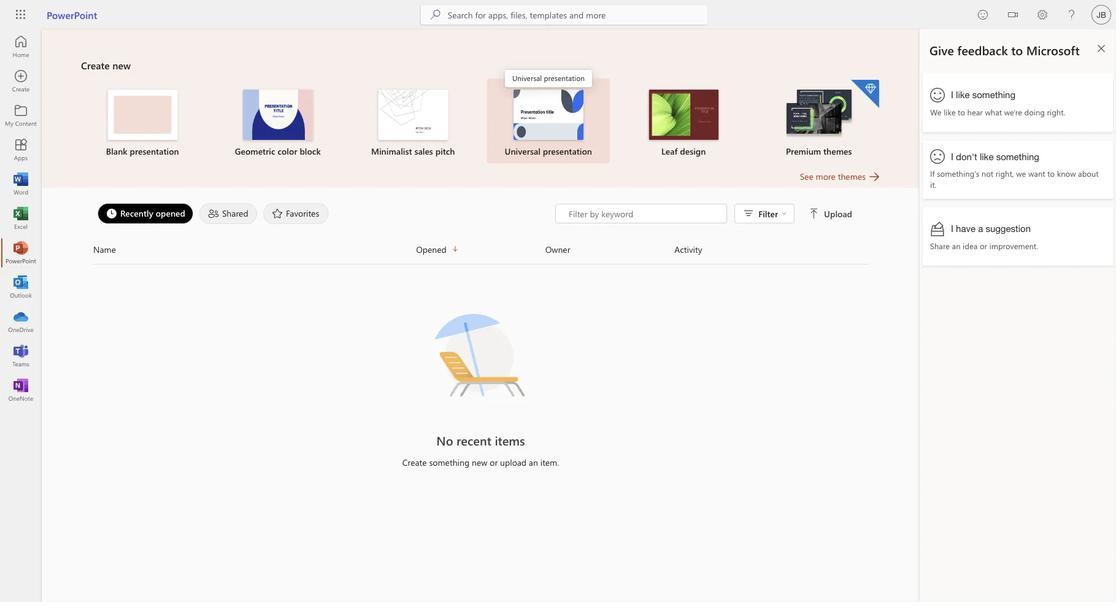 Task type: locate. For each thing, give the bounding box(es) containing it.
1 horizontal spatial new
[[472, 457, 488, 468]]

empty state icon image
[[426, 299, 536, 409]]

1 horizontal spatial create
[[403, 457, 427, 468]]

onedrive image
[[15, 316, 27, 328]]

universal inside tooltip
[[513, 73, 542, 83]]

new inside status
[[472, 457, 488, 468]]

1 vertical spatial create
[[403, 457, 427, 468]]


[[810, 209, 820, 219]]

create something new or upload an item. status
[[287, 456, 675, 469]]

presentation inside the universal presentation 'element'
[[543, 145, 592, 157]]

presentation
[[544, 73, 585, 83], [130, 145, 179, 157], [543, 145, 592, 157]]

presentation down the universal presentation image
[[543, 145, 592, 157]]

minimalist sales pitch
[[371, 145, 455, 157]]

activity
[[675, 243, 703, 255]]

give
[[930, 42, 954, 58]]

universal presentation down the universal presentation image
[[505, 145, 592, 157]]

row
[[93, 239, 869, 265]]

create down powerpoint
[[81, 58, 110, 72]]

status containing filter
[[556, 204, 855, 223]]

universal up the universal presentation image
[[513, 73, 542, 83]]

presentation inside the blank presentation element
[[130, 145, 179, 157]]

list
[[81, 79, 881, 169]]

an
[[529, 457, 538, 468]]

universal inside 'element'
[[505, 145, 541, 157]]

tab list
[[95, 200, 556, 227]]

universal down the universal presentation image
[[505, 145, 541, 157]]

no
[[437, 432, 453, 448]]

universal presentation up the universal presentation image
[[513, 73, 585, 83]]

favorites
[[286, 207, 319, 219]]

status
[[556, 204, 855, 223]]

more
[[816, 170, 836, 182]]

geometric color block image
[[243, 90, 313, 140]]

leaf design
[[662, 145, 706, 157]]

sales
[[415, 145, 433, 157]]

universal
[[513, 73, 542, 83], [505, 145, 541, 157]]

1 vertical spatial themes
[[838, 170, 866, 182]]

status inside no recent items main content
[[556, 204, 855, 223]]

themes right more at the right top of the page
[[838, 170, 866, 182]]

outlook image
[[15, 281, 27, 293]]

upload
[[824, 208, 853, 219]]

0 vertical spatial create
[[81, 58, 110, 72]]

no recent items
[[437, 432, 525, 448]]

feedback
[[958, 42, 1008, 58]]

geometric color block element
[[218, 90, 338, 157]]

recent
[[457, 432, 492, 448]]

themes up 'see more themes' button
[[824, 145, 852, 157]]

themes
[[824, 145, 852, 157], [838, 170, 866, 182]]

0 vertical spatial universal presentation
[[513, 73, 585, 83]]

upload
[[500, 457, 527, 468]]

leaf design image
[[649, 90, 719, 140]]

word image
[[15, 178, 27, 190]]

see more themes
[[800, 170, 866, 182]]

navigation
[[0, 29, 42, 408]]

tab list containing recently opened
[[95, 200, 556, 227]]

owner button
[[546, 239, 675, 259]]

create left something
[[403, 457, 427, 468]]

opened
[[156, 207, 185, 219]]

create new
[[81, 58, 131, 72]]

1 vertical spatial new
[[472, 457, 488, 468]]

None search field
[[421, 5, 708, 25]]

presentation up the universal presentation image
[[544, 73, 585, 83]]

jb
[[1097, 10, 1107, 19]]

themes inside list
[[824, 145, 852, 157]]

name button
[[93, 239, 416, 259]]

0 horizontal spatial new
[[112, 58, 131, 72]]

favorites tab
[[260, 203, 332, 224]]

create inside status
[[403, 457, 427, 468]]

shared
[[222, 207, 248, 219]]

premium themes element
[[759, 80, 880, 157]]

give feedback to microsoft region
[[883, 29, 1117, 602], [920, 29, 1117, 602]]

navigation inside no recent items application
[[0, 29, 42, 408]]

list containing blank presentation
[[81, 79, 881, 169]]

presentation inside universal presentation tooltip
[[544, 73, 585, 83]]

no recent items application
[[0, 29, 920, 602]]

presentation for the universal presentation 'element'
[[543, 145, 592, 157]]

new
[[112, 58, 131, 72], [472, 457, 488, 468]]

opened
[[416, 243, 447, 255]]

create
[[81, 58, 110, 72], [403, 457, 427, 468]]

0 vertical spatial universal
[[513, 73, 542, 83]]

powerpoint banner
[[0, 0, 1117, 32]]

see
[[800, 170, 814, 182]]

 upload
[[810, 208, 853, 219]]

row containing name
[[93, 239, 869, 265]]

universal presentation image
[[514, 90, 584, 140]]

0 horizontal spatial create
[[81, 58, 110, 72]]

0 vertical spatial new
[[112, 58, 131, 72]]

premium themes image
[[784, 90, 854, 139]]

0 vertical spatial themes
[[824, 145, 852, 157]]

color
[[278, 145, 297, 157]]

geometric
[[235, 145, 275, 157]]

universal presentation
[[513, 73, 585, 83], [505, 145, 592, 157]]

1 give feedback to microsoft region from the left
[[883, 29, 1117, 602]]

1 vertical spatial universal
[[505, 145, 541, 157]]

my content image
[[15, 109, 27, 122]]

presentation right blank
[[130, 145, 179, 157]]

1 vertical spatial universal presentation
[[505, 145, 592, 157]]



Task type: vqa. For each thing, say whether or not it's contained in the screenshot.
third tab from right
no



Task type: describe. For each thing, give the bounding box(es) containing it.
premium
[[786, 145, 821, 157]]

 button
[[999, 0, 1028, 32]]

recently opened
[[120, 207, 185, 219]]

onenote image
[[15, 384, 27, 397]]

list inside no recent items main content
[[81, 79, 881, 169]]

block
[[300, 145, 321, 157]]

blank presentation
[[106, 145, 179, 157]]

leaf
[[662, 145, 678, 157]]

or
[[490, 457, 498, 468]]


[[782, 211, 787, 216]]

favorites element
[[263, 203, 329, 224]]

recently opened element
[[98, 203, 193, 224]]

activity, column 4 of 4 column header
[[675, 239, 869, 259]]

teams image
[[15, 350, 27, 362]]

premium themes
[[786, 145, 852, 157]]

premium templates diamond image
[[851, 80, 880, 108]]

excel image
[[15, 212, 27, 225]]

no recent items status
[[287, 432, 675, 449]]

create for create new
[[81, 58, 110, 72]]

shared element
[[199, 203, 257, 224]]

row inside no recent items main content
[[93, 239, 869, 265]]

home image
[[15, 41, 27, 53]]

universal presentation tooltip
[[505, 70, 592, 87]]

Filter by keyword text field
[[568, 207, 721, 220]]

apps image
[[15, 144, 27, 156]]

shared tab
[[196, 203, 260, 224]]

owner
[[546, 243, 571, 255]]

leaf design element
[[624, 90, 744, 157]]

minimalist sales pitch element
[[353, 90, 474, 157]]

something
[[429, 457, 470, 468]]

presentation for the blank presentation element
[[130, 145, 179, 157]]

microsoft
[[1027, 42, 1080, 58]]


[[1009, 10, 1018, 20]]

Search box. Suggestions appear as you type. search field
[[448, 5, 708, 25]]

2 give feedback to microsoft region from the left
[[920, 29, 1117, 602]]

design
[[680, 145, 706, 157]]

items
[[495, 432, 525, 448]]

item.
[[541, 457, 559, 468]]

themes inside button
[[838, 170, 866, 182]]

none search field inside powerpoint banner
[[421, 5, 708, 25]]

give feedback to microsoft
[[930, 42, 1080, 58]]

see more themes button
[[800, 169, 881, 183]]

filter
[[759, 208, 778, 219]]

universal presentation inside the universal presentation 'element'
[[505, 145, 592, 157]]

powerpoint
[[47, 8, 97, 21]]

no recent items main content
[[42, 29, 920, 481]]

create for create something new or upload an item.
[[403, 457, 427, 468]]

minimalist sales pitch image
[[378, 90, 448, 140]]

create something new or upload an item.
[[403, 457, 559, 468]]

to
[[1012, 42, 1023, 58]]

jb button
[[1087, 0, 1117, 29]]

opened button
[[416, 239, 546, 259]]

recently opened tab
[[95, 203, 196, 224]]

tab list inside no recent items main content
[[95, 200, 556, 227]]

create image
[[15, 75, 27, 87]]

filter 
[[759, 208, 787, 219]]

universal presentation element
[[488, 90, 609, 157]]

name
[[93, 243, 116, 255]]

blank presentation element
[[82, 90, 203, 157]]

geometric color block
[[235, 145, 321, 157]]

powerpoint image
[[15, 247, 27, 259]]

pitch
[[436, 145, 455, 157]]

minimalist
[[371, 145, 412, 157]]

blank
[[106, 145, 127, 157]]

recently
[[120, 207, 153, 219]]

universal presentation inside universal presentation tooltip
[[513, 73, 585, 83]]



